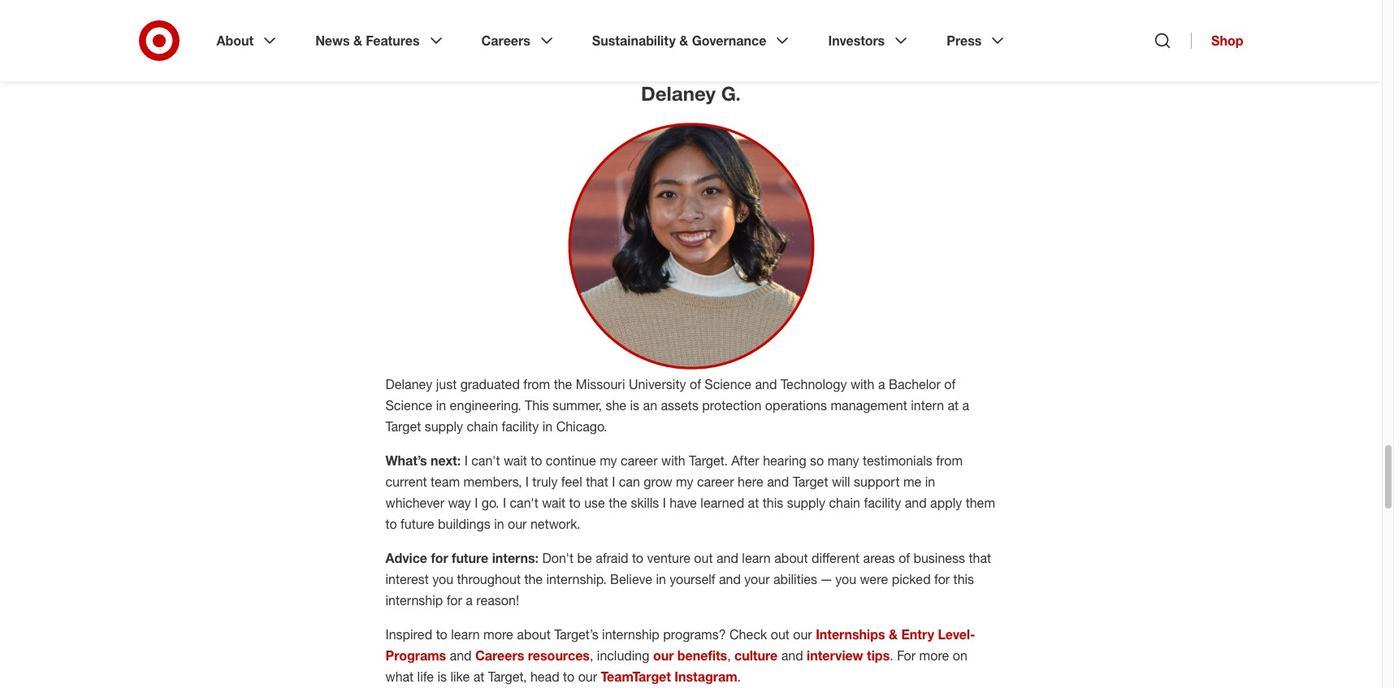 Task type: vqa. For each thing, say whether or not it's contained in the screenshot.
bottom We
no



Task type: locate. For each thing, give the bounding box(es) containing it.
1 vertical spatial what
[[386, 669, 414, 685]]

shop link
[[1191, 33, 1244, 49]]

the left experiences
[[521, 8, 539, 24]]

1 vertical spatial .
[[738, 669, 741, 685]]

learn up the your
[[742, 550, 771, 566]]

our up interview
[[793, 626, 812, 643]]

of right bachelor
[[945, 376, 956, 392]]

yourself
[[670, 571, 716, 587]]

science
[[705, 376, 752, 392], [386, 397, 433, 413]]

1 vertical spatial use
[[584, 495, 605, 511]]

use inside i can use the experiences from this internship in everyday life. i now understand how vast big companies are and what details it takes for a company to succeed. and i'll remember every team member's work counts and makes a difference.
[[496, 8, 517, 24]]

go.
[[482, 495, 499, 511]]

sustainability
[[592, 33, 676, 49]]

2 vertical spatial internship
[[602, 626, 660, 643]]

from inside i can't wait to continue my career with target. after hearing so many testimonials from current team members, i truly feel that i can grow my career here and target will support me in whichever way i go. i can't wait to use the skills i have learned at this supply chain facility and apply them to future buildings in our network.
[[936, 452, 963, 469]]

0 vertical spatial about
[[775, 550, 808, 566]]

internship
[[672, 8, 730, 24], [386, 592, 443, 608], [602, 626, 660, 643]]

chain down will
[[829, 495, 861, 511]]

makes
[[548, 50, 586, 66]]

1 vertical spatial target
[[793, 474, 828, 490]]

learn up like
[[451, 626, 480, 643]]

governance
[[692, 33, 767, 49]]

1 horizontal spatial internship
[[602, 626, 660, 643]]

of
[[690, 376, 701, 392], [945, 376, 956, 392], [899, 550, 910, 566]]

career up learned on the bottom
[[697, 474, 734, 490]]

more down reason!
[[484, 626, 514, 643]]

team inside i can't wait to continue my career with target. after hearing so many testimonials from current team members, i truly feel that i can grow my career here and target will support me in whichever way i go. i can't wait to use the skills i have learned at this supply chain facility and apply them to future buildings in our network.
[[431, 474, 460, 490]]

1 horizontal spatial more
[[920, 647, 949, 664]]

0 vertical spatial target
[[386, 418, 421, 435]]

so
[[810, 452, 824, 469]]

1 horizontal spatial team
[[941, 29, 970, 45]]

in down venture
[[656, 571, 666, 587]]

what
[[522, 29, 551, 45], [386, 669, 414, 685]]

science down "delaney just"
[[386, 397, 433, 413]]

me
[[904, 474, 922, 490]]

1 horizontal spatial with
[[851, 376, 875, 392]]

careers
[[482, 33, 531, 49], [475, 647, 524, 664]]

1 horizontal spatial future
[[452, 550, 489, 566]]

1 vertical spatial my
[[676, 474, 694, 490]]

to up truly
[[531, 452, 542, 469]]

0 horizontal spatial you
[[433, 571, 454, 587]]

careers link
[[470, 20, 568, 62]]

1 vertical spatial out
[[771, 626, 790, 643]]

use up the counts
[[496, 8, 517, 24]]

science up protection
[[705, 376, 752, 392]]

2 horizontal spatial &
[[889, 626, 898, 643]]

1 horizontal spatial ,
[[727, 647, 731, 664]]

my up "have"
[[676, 474, 694, 490]]

1 vertical spatial wait
[[542, 495, 566, 511]]

team inside i can use the experiences from this internship in everyday life. i now understand how vast big companies are and what details it takes for a company to succeed. and i'll remember every team member's work counts and makes a difference.
[[941, 29, 970, 45]]

that
[[586, 474, 608, 490], [969, 550, 992, 566]]

what left the life
[[386, 669, 414, 685]]

0 horizontal spatial .
[[738, 669, 741, 685]]

interview
[[807, 647, 864, 664]]

graduated
[[460, 376, 520, 392]]

from inside delaney just graduated from the missouri university of science and technology with a bachelor of science in engineering. this summer, she is an assets protection operations management intern at a target supply chain facility in chicago.
[[524, 376, 550, 392]]

at right like
[[473, 669, 485, 685]]

0 horizontal spatial wait
[[504, 452, 527, 469]]

wait up members,
[[504, 452, 527, 469]]

to up believe
[[632, 550, 644, 566]]

0 horizontal spatial is
[[438, 669, 447, 685]]

& inside internships & entry level- programs
[[889, 626, 898, 643]]

supply inside i can't wait to continue my career with target. after hearing so many testimonials from current team members, i truly feel that i can grow my career here and target will support me in whichever way i go. i can't wait to use the skills i have learned at this supply chain facility and apply them to future buildings in our network.
[[787, 495, 826, 511]]

& right news on the top
[[353, 33, 362, 49]]

team down how
[[941, 29, 970, 45]]

1 vertical spatial chain
[[829, 495, 861, 511]]

wait up network.
[[542, 495, 566, 511]]

many
[[828, 452, 859, 469]]

chain down engineering.
[[467, 418, 498, 435]]

0 vertical spatial supply
[[425, 418, 463, 435]]

this
[[648, 8, 669, 24], [763, 495, 784, 511], [954, 571, 974, 587]]

grow
[[644, 474, 673, 490]]

target inside i can't wait to continue my career with target. after hearing so many testimonials from current team members, i truly feel that i can grow my career here and target will support me in whichever way i go. i can't wait to use the skills i have learned at this supply chain facility and apply them to future buildings in our network.
[[793, 474, 828, 490]]

about up careers resources link at the left bottom of the page
[[517, 626, 551, 643]]

1 horizontal spatial facility
[[864, 495, 901, 511]]

were
[[860, 571, 888, 587]]

1 horizontal spatial this
[[763, 495, 784, 511]]

our
[[508, 516, 527, 532], [793, 626, 812, 643], [653, 647, 674, 664], [578, 669, 597, 685]]

0 vertical spatial out
[[694, 550, 713, 566]]

2 vertical spatial at
[[473, 669, 485, 685]]

internship down "interest"
[[386, 592, 443, 608]]

0 vertical spatial career
[[621, 452, 658, 469]]

1 horizontal spatial can't
[[510, 495, 539, 511]]

supply
[[425, 418, 463, 435], [787, 495, 826, 511]]

more
[[484, 626, 514, 643], [920, 647, 949, 664]]

internships
[[816, 626, 885, 643]]

about
[[775, 550, 808, 566], [517, 626, 551, 643]]

can inside i can't wait to continue my career with target. after hearing so many testimonials from current team members, i truly feel that i can grow my career here and target will support me in whichever way i go. i can't wait to use the skills i have learned at this supply chain facility and apply them to future buildings in our network.
[[619, 474, 640, 490]]

apply
[[931, 495, 962, 511]]

0 vertical spatial can't
[[471, 452, 500, 469]]

for down throughout
[[447, 592, 462, 608]]

2 , from the left
[[727, 647, 731, 664]]

in inside i can use the experiences from this internship in everyday life. i now understand how vast big companies are and what details it takes for a company to succeed. and i'll remember every team member's work counts and makes a difference.
[[734, 8, 744, 24]]

target
[[386, 418, 421, 435], [793, 474, 828, 490]]

i right feel
[[612, 474, 615, 490]]

a up management
[[878, 376, 885, 392]]

our inside i can't wait to continue my career with target. after hearing so many testimonials from current team members, i truly feel that i can grow my career here and target will support me in whichever way i go. i can't wait to use the skills i have learned at this supply chain facility and apply them to future buildings in our network.
[[508, 516, 527, 532]]

1 horizontal spatial that
[[969, 550, 992, 566]]

. down culture
[[738, 669, 741, 685]]

internship inside don't be afraid to venture out and learn about different areas of business that interest you throughout the internship. believe in yourself and your abilities — you were picked for this internship for a reason!
[[386, 592, 443, 608]]

1 you from the left
[[433, 571, 454, 587]]

can up are
[[472, 8, 493, 24]]

1 vertical spatial that
[[969, 550, 992, 566]]

about up abilities
[[775, 550, 808, 566]]

1 horizontal spatial of
[[899, 550, 910, 566]]

you right — on the bottom of the page
[[836, 571, 857, 587]]

news & features link
[[304, 20, 457, 62]]

0 vertical spatial facility
[[502, 418, 539, 435]]

1 vertical spatial team
[[431, 474, 460, 490]]

0 horizontal spatial team
[[431, 474, 460, 490]]

this
[[525, 397, 549, 413]]

0 horizontal spatial future
[[401, 516, 434, 532]]

advice
[[386, 550, 428, 566]]

our benefits link
[[653, 647, 727, 664]]

out
[[694, 550, 713, 566], [771, 626, 790, 643]]

in inside don't be afraid to venture out and learn about different areas of business that interest you throughout the internship. believe in yourself and your abilities — you were picked for this internship for a reason!
[[656, 571, 666, 587]]

future
[[401, 516, 434, 532], [452, 550, 489, 566]]

can't down truly
[[510, 495, 539, 511]]

and inside delaney just graduated from the missouri university of science and technology with a bachelor of science in engineering. this summer, she is an assets protection operations management intern at a target supply chain facility in chicago.
[[755, 376, 777, 392]]

0 vertical spatial from
[[618, 8, 644, 24]]

what left details
[[522, 29, 551, 45]]

0 horizontal spatial use
[[496, 8, 517, 24]]

careers up the counts
[[482, 33, 531, 49]]

1 vertical spatial career
[[697, 474, 734, 490]]

career up grow
[[621, 452, 658, 469]]

vast
[[959, 8, 983, 24]]

and right culture
[[781, 647, 803, 664]]

advice for future interns:
[[386, 550, 539, 566]]

0 horizontal spatial from
[[524, 376, 550, 392]]

supply down so
[[787, 495, 826, 511]]

culture link
[[735, 647, 778, 664]]

our up interns:
[[508, 516, 527, 532]]

technology
[[781, 376, 847, 392]]

the down interns:
[[524, 571, 543, 587]]

1 vertical spatial with
[[662, 452, 686, 469]]

use
[[496, 8, 517, 24], [584, 495, 605, 511]]

0 horizontal spatial career
[[621, 452, 658, 469]]

teamtarget instagram .
[[601, 669, 741, 685]]

with inside i can't wait to continue my career with target. after hearing so many testimonials from current team members, i truly feel that i can grow my career here and target will support me in whichever way i go. i can't wait to use the skills i have learned at this supply chain facility and apply them to future buildings in our network.
[[662, 452, 686, 469]]

careers up "target,"
[[475, 647, 524, 664]]

& left governance
[[680, 33, 688, 49]]

0 vertical spatial use
[[496, 8, 517, 24]]

can't up members,
[[471, 452, 500, 469]]

2 horizontal spatial from
[[936, 452, 963, 469]]

0 horizontal spatial out
[[694, 550, 713, 566]]

are
[[475, 29, 493, 45]]

0 horizontal spatial my
[[600, 452, 617, 469]]

. inside the . for more on what life is like at target, head to our
[[890, 647, 894, 664]]

future up throughout
[[452, 550, 489, 566]]

from up this
[[524, 376, 550, 392]]

1 horizontal spatial science
[[705, 376, 752, 392]]

target inside delaney just graduated from the missouri university of science and technology with a bachelor of science in engineering. this summer, she is an assets protection operations management intern at a target supply chain facility in chicago.
[[386, 418, 421, 435]]

with
[[851, 376, 875, 392], [662, 452, 686, 469]]

1 vertical spatial facility
[[864, 495, 901, 511]]

1 horizontal spatial learn
[[742, 550, 771, 566]]

1 vertical spatial can't
[[510, 495, 539, 511]]

and up operations
[[755, 376, 777, 392]]

from
[[618, 8, 644, 24], [524, 376, 550, 392], [936, 452, 963, 469]]

the inside don't be afraid to venture out and learn about different areas of business that interest you throughout the internship. believe in yourself and your abilities — you were picked for this internship for a reason!
[[524, 571, 543, 587]]

0 vertical spatial can
[[472, 8, 493, 24]]

interest
[[386, 571, 429, 587]]

future down whichever
[[401, 516, 434, 532]]

for
[[641, 29, 657, 45], [431, 550, 448, 566], [935, 571, 950, 587], [447, 592, 462, 608]]

1 vertical spatial more
[[920, 647, 949, 664]]

a inside don't be afraid to venture out and learn about different areas of business that interest you throughout the internship. believe in yourself and your abilities — you were picked for this internship for a reason!
[[466, 592, 473, 608]]

to down resources
[[563, 669, 575, 685]]

0 horizontal spatial supply
[[425, 418, 463, 435]]

is inside the . for more on what life is like at target, head to our
[[438, 669, 447, 685]]

0 horizontal spatial with
[[662, 452, 686, 469]]

details
[[554, 29, 592, 45]]

with up management
[[851, 376, 875, 392]]

will
[[832, 474, 851, 490]]

i left "have"
[[663, 495, 666, 511]]

about
[[217, 33, 254, 49]]

to left "succeed."
[[728, 29, 740, 45]]

1 horizontal spatial use
[[584, 495, 605, 511]]

in down go. on the left
[[494, 516, 504, 532]]

0 vertical spatial learn
[[742, 550, 771, 566]]

what's
[[386, 452, 427, 469]]

chain inside delaney just graduated from the missouri university of science and technology with a bachelor of science in engineering. this summer, she is an assets protection operations management intern at a target supply chain facility in chicago.
[[467, 418, 498, 435]]

team
[[941, 29, 970, 45], [431, 474, 460, 490]]

. left the for
[[890, 647, 894, 664]]

, left culture
[[727, 647, 731, 664]]

and down me
[[905, 495, 927, 511]]

including
[[597, 647, 650, 664]]

0 vertical spatial that
[[586, 474, 608, 490]]

you down advice for future interns:
[[433, 571, 454, 587]]

1 horizontal spatial about
[[775, 550, 808, 566]]

this up the sustainability & governance
[[648, 8, 669, 24]]

learn
[[742, 550, 771, 566], [451, 626, 480, 643]]

continue
[[546, 452, 596, 469]]

remember
[[841, 29, 902, 45]]

learn inside don't be afraid to venture out and learn about different areas of business that interest you throughout the internship. believe in yourself and your abilities — you were picked for this internship for a reason!
[[742, 550, 771, 566]]

0 horizontal spatial what
[[386, 669, 414, 685]]

this down here
[[763, 495, 784, 511]]

0 horizontal spatial at
[[473, 669, 485, 685]]

1 horizontal spatial what
[[522, 29, 551, 45]]

you
[[433, 571, 454, 587], [836, 571, 857, 587]]

and up like
[[450, 647, 472, 664]]

my right continue
[[600, 452, 617, 469]]

interns:
[[492, 550, 539, 566]]

this inside don't be afraid to venture out and learn about different areas of business that interest you throughout the internship. believe in yourself and your abilities — you were picked for this internship for a reason!
[[954, 571, 974, 587]]

takes
[[607, 29, 638, 45]]

teamtarget instagram link
[[601, 669, 738, 685]]

is left an
[[630, 397, 640, 413]]

a left "company"
[[660, 29, 667, 45]]

use down continue
[[584, 495, 605, 511]]

that inside i can't wait to continue my career with target. after hearing so many testimonials from current team members, i truly feel that i can grow my career here and target will support me in whichever way i go. i can't wait to use the skills i have learned at this supply chain facility and apply them to future buildings in our network.
[[586, 474, 608, 490]]

i left go. on the left
[[475, 495, 478, 511]]

the up summer,
[[554, 376, 572, 392]]

1 vertical spatial this
[[763, 495, 784, 511]]

to inside i can use the experiences from this internship in everyday life. i now understand how vast big companies are and what details it takes for a company to succeed. and i'll remember every team member's work counts and makes a difference.
[[728, 29, 740, 45]]

1 vertical spatial learn
[[451, 626, 480, 643]]

a left reason!
[[466, 592, 473, 608]]

2 horizontal spatial of
[[945, 376, 956, 392]]

0 horizontal spatial ,
[[590, 647, 594, 664]]

more left on
[[920, 647, 949, 664]]

chain
[[467, 418, 498, 435], [829, 495, 861, 511]]

. for more on what life is like at target, head to our
[[386, 647, 968, 685]]

in right me
[[925, 474, 936, 490]]

internship up "company"
[[672, 8, 730, 24]]

is inside delaney just graduated from the missouri university of science and technology with a bachelor of science in engineering. this summer, she is an assets protection operations management intern at a target supply chain facility in chicago.
[[630, 397, 640, 413]]

0 horizontal spatial about
[[517, 626, 551, 643]]

hearing
[[763, 452, 807, 469]]

1 horizontal spatial wait
[[542, 495, 566, 511]]

in down this
[[543, 418, 553, 435]]

1 horizontal spatial &
[[680, 33, 688, 49]]

1 horizontal spatial at
[[748, 495, 759, 511]]

1 horizontal spatial chain
[[829, 495, 861, 511]]

0 vertical spatial careers
[[482, 33, 531, 49]]

0 horizontal spatial target
[[386, 418, 421, 435]]

current
[[386, 474, 427, 490]]

career
[[621, 452, 658, 469], [697, 474, 734, 490]]

0 vertical spatial at
[[948, 397, 959, 413]]

next:
[[431, 452, 461, 469]]

target for will
[[793, 474, 828, 490]]

that right feel
[[586, 474, 608, 490]]

the inside i can use the experiences from this internship in everyday life. i now understand how vast big companies are and what details it takes for a company to succeed. and i'll remember every team member's work counts and makes a difference.
[[521, 8, 539, 24]]

1 vertical spatial from
[[524, 376, 550, 392]]

0 horizontal spatial facility
[[502, 418, 539, 435]]

1 horizontal spatial can
[[619, 474, 640, 490]]

1 vertical spatial can
[[619, 474, 640, 490]]

1 vertical spatial is
[[438, 669, 447, 685]]

1 horizontal spatial from
[[618, 8, 644, 24]]

& inside 'link'
[[353, 33, 362, 49]]

truly
[[533, 474, 558, 490]]

0 vertical spatial chain
[[467, 418, 498, 435]]

2 horizontal spatial this
[[954, 571, 974, 587]]

of inside don't be afraid to venture out and learn about different areas of business that interest you throughout the internship. believe in yourself and your abilities — you were picked for this internship for a reason!
[[899, 550, 910, 566]]

life.
[[803, 8, 823, 24]]

this down business
[[954, 571, 974, 587]]

0 horizontal spatial &
[[353, 33, 362, 49]]

1 horizontal spatial target
[[793, 474, 828, 490]]

2 vertical spatial from
[[936, 452, 963, 469]]

our down resources
[[578, 669, 597, 685]]

with up grow
[[662, 452, 686, 469]]

facility down support
[[864, 495, 901, 511]]

delaney just
[[386, 376, 457, 392]]

the
[[521, 8, 539, 24], [554, 376, 572, 392], [609, 495, 627, 511], [524, 571, 543, 587]]

, down inspired to learn more about target's internship programs? check out our
[[590, 647, 594, 664]]

from up apply
[[936, 452, 963, 469]]

wait
[[504, 452, 527, 469], [542, 495, 566, 511]]

that right business
[[969, 550, 992, 566]]

1 horizontal spatial .
[[890, 647, 894, 664]]

0 horizontal spatial can
[[472, 8, 493, 24]]

team down next:
[[431, 474, 460, 490]]

network.
[[531, 516, 581, 532]]

0 vertical spatial with
[[851, 376, 875, 392]]

supply up next:
[[425, 418, 463, 435]]

about inside don't be afraid to venture out and learn about different areas of business that interest you throughout the internship. believe in yourself and your abilities — you were picked for this internship for a reason!
[[775, 550, 808, 566]]

0 vertical spatial .
[[890, 647, 894, 664]]

for right takes
[[641, 29, 657, 45]]

facility down this
[[502, 418, 539, 435]]

inspired
[[386, 626, 433, 643]]

at down here
[[748, 495, 759, 511]]

target down so
[[793, 474, 828, 490]]

target up "what's"
[[386, 418, 421, 435]]

is right the life
[[438, 669, 447, 685]]

at right intern
[[948, 397, 959, 413]]

from up takes
[[618, 8, 644, 24]]

don't
[[542, 550, 574, 566]]

like
[[451, 669, 470, 685]]

0 vertical spatial my
[[600, 452, 617, 469]]

afraid
[[596, 550, 629, 566]]

& left entry
[[889, 626, 898, 643]]

features
[[366, 33, 420, 49]]

0 horizontal spatial learn
[[451, 626, 480, 643]]

can up skills
[[619, 474, 640, 490]]



Task type: describe. For each thing, give the bounding box(es) containing it.
0 vertical spatial science
[[705, 376, 752, 392]]

testimonials
[[863, 452, 933, 469]]

sustainability & governance link
[[581, 20, 804, 62]]

don't be afraid to venture out and learn about different areas of business that interest you throughout the internship. believe in yourself and your abilities — you were picked for this internship for a reason!
[[386, 550, 992, 608]]

what's next:
[[386, 452, 465, 469]]

a right intern
[[963, 397, 970, 413]]

with inside delaney just graduated from the missouri university of science and technology with a bachelor of science in engineering. this summer, she is an assets protection operations management intern at a target supply chain facility in chicago.
[[851, 376, 875, 392]]

for down business
[[935, 571, 950, 587]]

our up teamtarget instagram "link"
[[653, 647, 674, 664]]

0 vertical spatial more
[[484, 626, 514, 643]]

throughout
[[457, 571, 521, 587]]

and
[[800, 29, 823, 45]]

1 vertical spatial science
[[386, 397, 433, 413]]

the inside delaney just graduated from the missouri university of science and technology with a bachelor of science in engineering. this summer, she is an assets protection operations management intern at a target supply chain facility in chicago.
[[554, 376, 572, 392]]

have
[[670, 495, 697, 511]]

facility inside delaney just graduated from the missouri university of science and technology with a bachelor of science in engineering. this summer, she is an assets protection operations management intern at a target supply chain facility in chicago.
[[502, 418, 539, 435]]

counts
[[480, 50, 519, 66]]

target,
[[488, 669, 527, 685]]

1 horizontal spatial my
[[676, 474, 694, 490]]

operations
[[765, 397, 827, 413]]

areas
[[863, 550, 895, 566]]

how
[[931, 8, 956, 24]]

and left the your
[[719, 571, 741, 587]]

2 you from the left
[[836, 571, 857, 587]]

programs?
[[663, 626, 726, 643]]

every
[[905, 29, 937, 45]]

for inside i can use the experiences from this internship in everyday life. i now understand how vast big companies are and what details it takes for a company to succeed. and i'll remember every team member's work counts and makes a difference.
[[641, 29, 657, 45]]

use inside i can't wait to continue my career with target. after hearing so many testimonials from current team members, i truly feel that i can grow my career here and target will support me in whichever way i go. i can't wait to use the skills i have learned at this supply chain facility and apply them to future buildings in our network.
[[584, 495, 605, 511]]

different
[[812, 550, 860, 566]]

whichever
[[386, 495, 445, 511]]

news & features
[[315, 33, 420, 49]]

assets
[[661, 397, 699, 413]]

support
[[854, 474, 900, 490]]

i right go. on the left
[[503, 495, 506, 511]]

work
[[448, 50, 476, 66]]

and left makes
[[523, 50, 545, 66]]

news
[[315, 33, 350, 49]]

0 horizontal spatial of
[[690, 376, 701, 392]]

to right 'inspired'
[[436, 626, 448, 643]]

delaney just graduated from the missouri university of science and technology with a bachelor of science in engineering. this summer, she is an assets protection operations management intern at a target supply chain facility in chicago.
[[386, 376, 970, 435]]

for right advice
[[431, 550, 448, 566]]

here
[[738, 474, 764, 490]]

intern
[[911, 397, 944, 413]]

head
[[531, 669, 560, 685]]

facility inside i can't wait to continue my career with target. after hearing so many testimonials from current team members, i truly feel that i can grow my career here and target will support me in whichever way i go. i can't wait to use the skills i have learned at this supply chain facility and apply them to future buildings in our network.
[[864, 495, 901, 511]]

teamtarget
[[601, 669, 671, 685]]

careers resources link
[[475, 647, 590, 664]]

an
[[643, 397, 657, 413]]

succeed.
[[743, 29, 796, 45]]

programs
[[386, 647, 446, 664]]

reason!
[[476, 592, 519, 608]]

& for internships
[[889, 626, 898, 643]]

and up the counts
[[497, 29, 519, 45]]

the inside i can't wait to continue my career with target. after hearing so many testimonials from current team members, i truly feel that i can grow my career here and target will support me in whichever way i go. i can't wait to use the skills i have learned at this supply chain facility and apply them to future buildings in our network.
[[609, 495, 627, 511]]

summer,
[[553, 397, 602, 413]]

at inside the . for more on what life is like at target, head to our
[[473, 669, 485, 685]]

management
[[831, 397, 908, 413]]

& for sustainability
[[680, 33, 688, 49]]

our inside the . for more on what life is like at target, head to our
[[578, 669, 597, 685]]

delaney g.
[[641, 82, 741, 106]]

1 vertical spatial careers
[[475, 647, 524, 664]]

members,
[[464, 474, 522, 490]]

interview tips link
[[807, 647, 890, 664]]

understand
[[861, 8, 928, 24]]

be
[[577, 550, 592, 566]]

investors
[[828, 33, 885, 49]]

experiences
[[543, 8, 614, 24]]

protection
[[702, 397, 762, 413]]

missouri
[[576, 376, 625, 392]]

from inside i can use the experiences from this internship in everyday life. i now understand how vast big companies are and what details it takes for a company to succeed. and i'll remember every team member's work counts and makes a difference.
[[618, 8, 644, 24]]

1 vertical spatial future
[[452, 550, 489, 566]]

g.
[[721, 82, 741, 106]]

i right next:
[[465, 452, 468, 469]]

to down whichever
[[386, 516, 397, 532]]

and down hearing
[[767, 474, 789, 490]]

culture
[[735, 647, 778, 664]]

i right life.
[[827, 8, 830, 24]]

a circular graphic with a head-and-shoulders photo of delaney. image
[[386, 119, 997, 374]]

chicago.
[[556, 418, 607, 435]]

& for news
[[353, 33, 362, 49]]

tips
[[867, 647, 890, 664]]

1 , from the left
[[590, 647, 594, 664]]

1 horizontal spatial out
[[771, 626, 790, 643]]

a down 'it'
[[590, 50, 597, 66]]

entry
[[902, 626, 935, 643]]

can inside i can use the experiences from this internship in everyday life. i now understand how vast big companies are and what details it takes for a company to succeed. and i'll remember every team member's work counts and makes a difference.
[[472, 8, 493, 24]]

member's
[[386, 50, 444, 66]]

benefits
[[678, 647, 727, 664]]

more inside the . for more on what life is like at target, head to our
[[920, 647, 949, 664]]

0 horizontal spatial can't
[[471, 452, 500, 469]]

to inside the . for more on what life is like at target, head to our
[[563, 669, 575, 685]]

i up companies
[[465, 8, 468, 24]]

them
[[966, 495, 996, 511]]

0 vertical spatial wait
[[504, 452, 527, 469]]

delaney
[[641, 82, 716, 106]]

business
[[914, 550, 965, 566]]

investors link
[[817, 20, 923, 62]]

supply inside delaney just graduated from the missouri university of science and technology with a bachelor of science in engineering. this summer, she is an assets protection operations management intern at a target supply chain facility in chicago.
[[425, 418, 463, 435]]

everyday
[[747, 8, 800, 24]]

and careers resources , including our benefits , culture and interview tips
[[446, 647, 890, 664]]

in down "delaney just"
[[436, 397, 446, 413]]

for
[[897, 647, 916, 664]]

internships & entry level- programs link
[[386, 626, 976, 664]]

to inside don't be afraid to venture out and learn about different areas of business that interest you throughout the internship. believe in yourself and your abilities — you were picked for this internship for a reason!
[[632, 550, 644, 566]]

way
[[448, 495, 471, 511]]

chain inside i can't wait to continue my career with target. after hearing so many testimonials from current team members, i truly feel that i can grow my career here and target will support me in whichever way i go. i can't wait to use the skills i have learned at this supply chain facility and apply them to future buildings in our network.
[[829, 495, 861, 511]]

at inside i can't wait to continue my career with target. after hearing so many testimonials from current team members, i truly feel that i can grow my career here and target will support me in whichever way i go. i can't wait to use the skills i have learned at this supply chain facility and apply them to future buildings in our network.
[[748, 495, 759, 511]]

inspired to learn more about target's internship programs? check out our
[[386, 626, 816, 643]]

press link
[[936, 20, 1019, 62]]

1 horizontal spatial career
[[697, 474, 734, 490]]

at inside delaney just graduated from the missouri university of science and technology with a bachelor of science in engineering. this summer, she is an assets protection operations management intern at a target supply chain facility in chicago.
[[948, 397, 959, 413]]

abilities
[[774, 571, 818, 587]]

i left truly
[[526, 474, 529, 490]]

about link
[[205, 20, 291, 62]]

target.
[[689, 452, 728, 469]]

resources
[[528, 647, 590, 664]]

what inside i can use the experiences from this internship in everyday life. i now understand how vast big companies are and what details it takes for a company to succeed. and i'll remember every team member's work counts and makes a difference.
[[522, 29, 551, 45]]

venture
[[647, 550, 691, 566]]

press
[[947, 33, 982, 49]]

bachelor
[[889, 376, 941, 392]]

your
[[745, 571, 770, 587]]

what inside the . for more on what life is like at target, head to our
[[386, 669, 414, 685]]

to down feel
[[569, 495, 581, 511]]

internship inside i can use the experiences from this internship in everyday life. i now understand how vast big companies are and what details it takes for a company to succeed. and i'll remember every team member's work counts and makes a difference.
[[672, 8, 730, 24]]

internships & entry level- programs
[[386, 626, 976, 664]]

this inside i can't wait to continue my career with target. after hearing so many testimonials from current team members, i truly feel that i can grow my career here and target will support me in whichever way i go. i can't wait to use the skills i have learned at this supply chain facility and apply them to future buildings in our network.
[[763, 495, 784, 511]]

target for supply
[[386, 418, 421, 435]]

—
[[821, 571, 832, 587]]

internship.
[[547, 571, 607, 587]]

future inside i can't wait to continue my career with target. after hearing so many testimonials from current team members, i truly feel that i can grow my career here and target will support me in whichever way i go. i can't wait to use the skills i have learned at this supply chain facility and apply them to future buildings in our network.
[[401, 516, 434, 532]]

and down learned on the bottom
[[717, 550, 739, 566]]

that inside don't be afraid to venture out and learn about different areas of business that interest you throughout the internship. believe in yourself and your abilities — you were picked for this internship for a reason!
[[969, 550, 992, 566]]

level-
[[938, 626, 976, 643]]

this inside i can use the experiences from this internship in everyday life. i now understand how vast big companies are and what details it takes for a company to succeed. and i'll remember every team member's work counts and makes a difference.
[[648, 8, 669, 24]]

1 vertical spatial about
[[517, 626, 551, 643]]

feel
[[561, 474, 582, 490]]

instagram
[[675, 669, 738, 685]]

out inside don't be afraid to venture out and learn about different areas of business that interest you throughout the internship. believe in yourself and your abilities — you were picked for this internship for a reason!
[[694, 550, 713, 566]]

target's
[[554, 626, 599, 643]]



